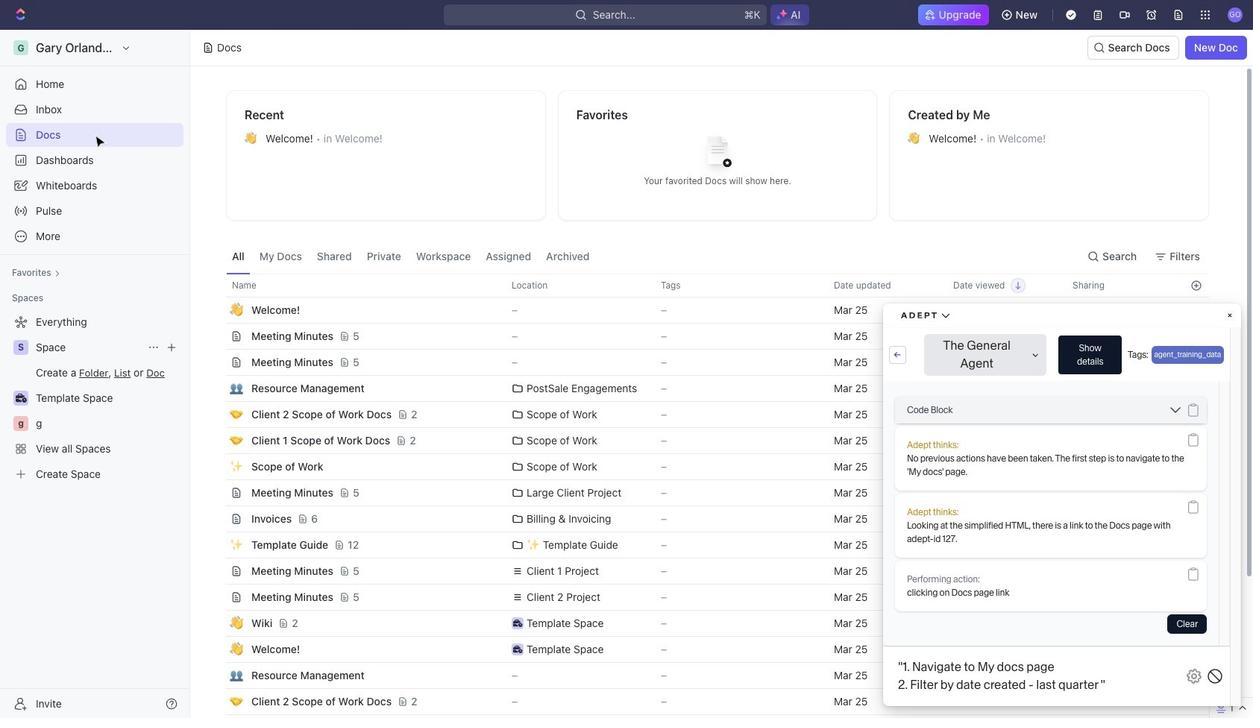 Task type: locate. For each thing, give the bounding box(es) containing it.
tab list
[[226, 239, 596, 274]]

tree inside the sidebar navigation
[[6, 310, 184, 486]]

business time image
[[15, 394, 26, 403]]

business time image
[[513, 620, 522, 627], [513, 646, 522, 654]]

cell
[[1064, 298, 1183, 323], [944, 376, 1064, 401], [1064, 376, 1183, 401], [1064, 402, 1183, 427], [1064, 428, 1183, 454], [1183, 454, 1209, 480], [1064, 533, 1183, 558], [1183, 533, 1209, 558], [1064, 559, 1183, 584], [1064, 585, 1183, 610], [1183, 585, 1209, 610], [944, 611, 1064, 636], [1064, 611, 1183, 636], [1064, 663, 1183, 689], [1064, 689, 1183, 715], [825, 715, 944, 718], [944, 715, 1064, 718], [1064, 715, 1183, 718], [1183, 715, 1209, 718]]

row
[[210, 274, 1209, 298], [210, 297, 1209, 324], [210, 323, 1209, 350], [210, 349, 1209, 376], [210, 375, 1209, 402], [210, 401, 1209, 428], [210, 427, 1209, 454], [210, 454, 1209, 480], [210, 480, 1209, 507], [210, 506, 1209, 533], [210, 532, 1209, 559], [210, 558, 1209, 585], [210, 584, 1209, 611], [210, 610, 1209, 637], [210, 636, 1209, 663], [210, 662, 1209, 689], [210, 689, 1209, 715], [226, 715, 1209, 718]]

tree
[[6, 310, 184, 486]]

1 vertical spatial business time image
[[513, 646, 522, 654]]

gary orlando's workspace, , element
[[13, 40, 28, 55]]

g, , element
[[13, 416, 28, 431]]

table
[[210, 274, 1209, 718]]

0 vertical spatial business time image
[[513, 620, 522, 627]]



Task type: vqa. For each thing, say whether or not it's contained in the screenshot.
the topmost the Add
no



Task type: describe. For each thing, give the bounding box(es) containing it.
2 business time image from the top
[[513, 646, 522, 654]]

sidebar navigation
[[0, 30, 193, 718]]

no favorited docs image
[[688, 124, 748, 184]]

1 business time image from the top
[[513, 620, 522, 627]]

space, , element
[[13, 340, 28, 355]]



